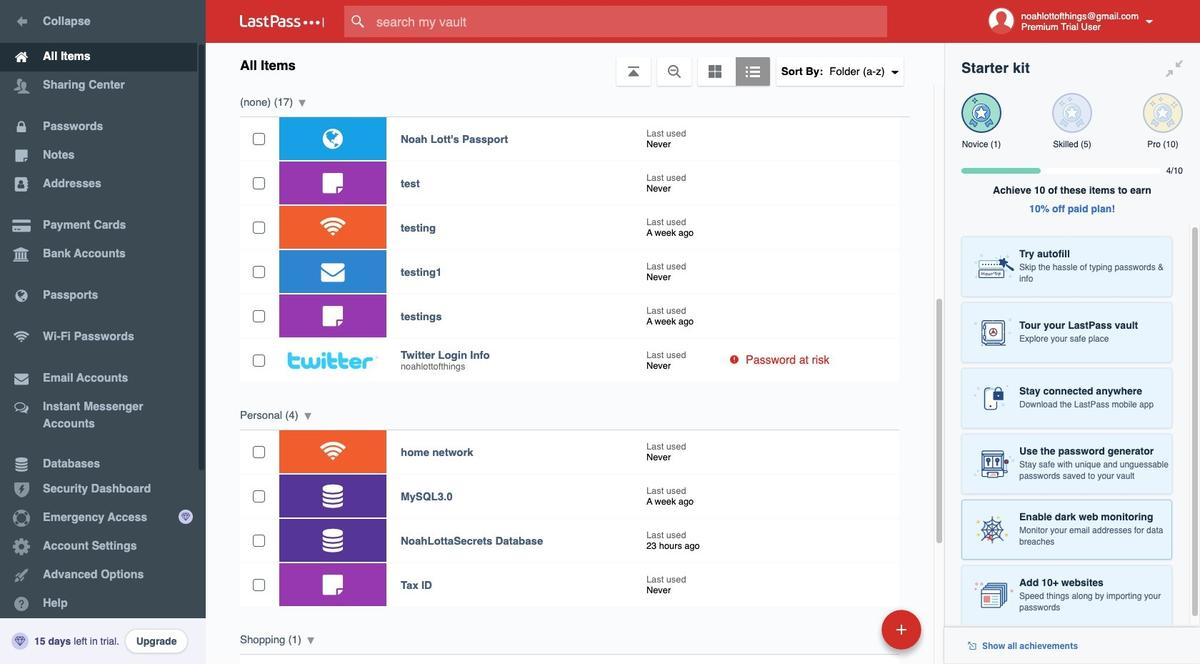 Task type: vqa. For each thing, say whether or not it's contained in the screenshot.
New item image in the right bottom of the page
no



Task type: describe. For each thing, give the bounding box(es) containing it.
search my vault text field
[[345, 6, 916, 37]]

lastpass image
[[240, 15, 325, 28]]

vault options navigation
[[206, 43, 945, 86]]

Search search field
[[345, 6, 916, 37]]

new item navigation
[[784, 605, 931, 664]]



Task type: locate. For each thing, give the bounding box(es) containing it.
new item element
[[784, 609, 927, 650]]

main navigation navigation
[[0, 0, 206, 664]]



